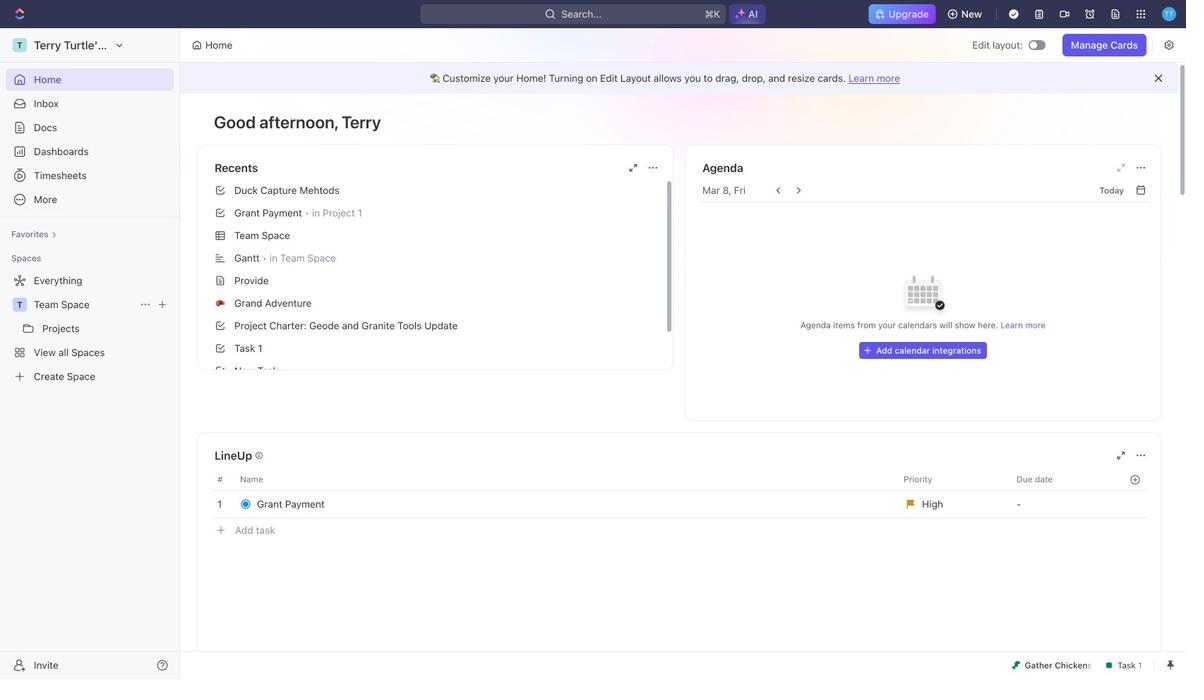 Task type: describe. For each thing, give the bounding box(es) containing it.
drumstick bite image
[[1012, 662, 1021, 670]]

terry turtle's workspace, , element
[[13, 38, 27, 52]]

tree inside sidebar navigation
[[6, 270, 174, 388]]



Task type: vqa. For each thing, say whether or not it's contained in the screenshot.
Team Space, , element
yes



Task type: locate. For each thing, give the bounding box(es) containing it.
team space, , element
[[13, 298, 27, 312]]

tree
[[6, 270, 174, 388]]

alert
[[180, 63, 1178, 94]]

sidebar navigation
[[0, 28, 183, 680]]



